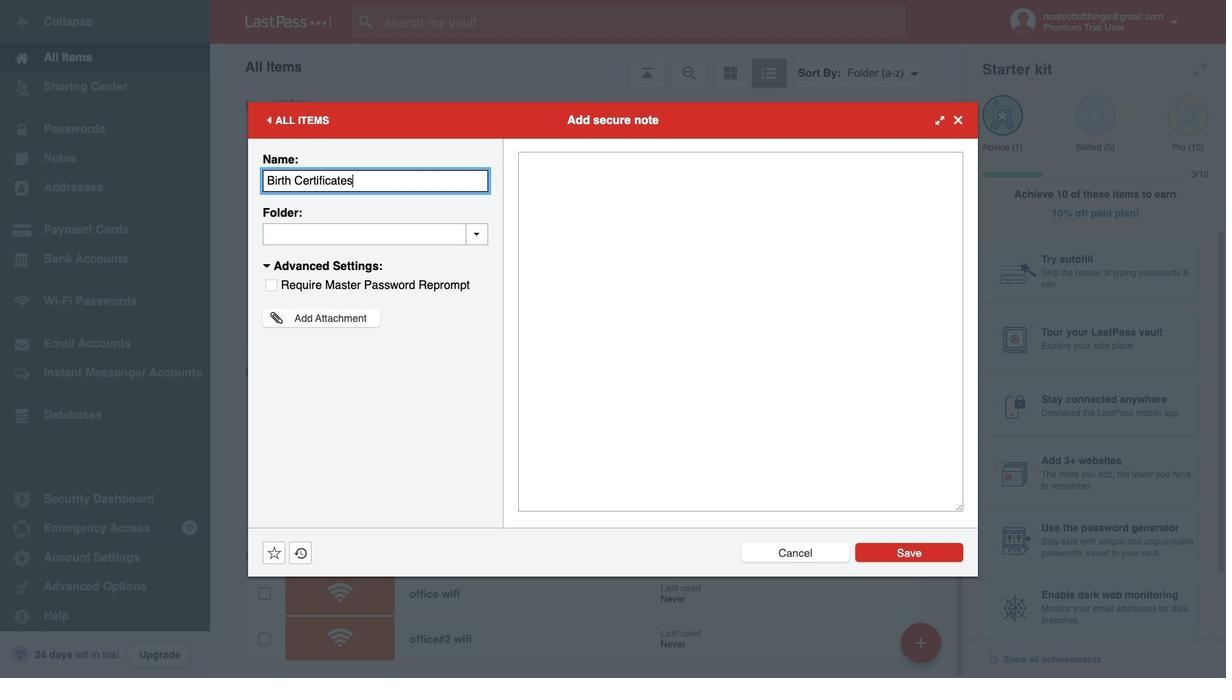 Task type: vqa. For each thing, say whether or not it's contained in the screenshot.
Vault options Navigation
yes



Task type: locate. For each thing, give the bounding box(es) containing it.
new item navigation
[[896, 618, 950, 678]]

dialog
[[248, 102, 978, 576]]

vault options navigation
[[210, 44, 965, 88]]

None text field
[[518, 151, 964, 511]]

None text field
[[263, 170, 488, 192], [263, 223, 488, 245], [263, 170, 488, 192], [263, 223, 488, 245]]



Task type: describe. For each thing, give the bounding box(es) containing it.
new item image
[[916, 638, 926, 648]]

Search search field
[[352, 6, 935, 38]]

search my vault text field
[[352, 6, 935, 38]]

lastpass image
[[245, 15, 331, 28]]

main navigation navigation
[[0, 0, 210, 678]]



